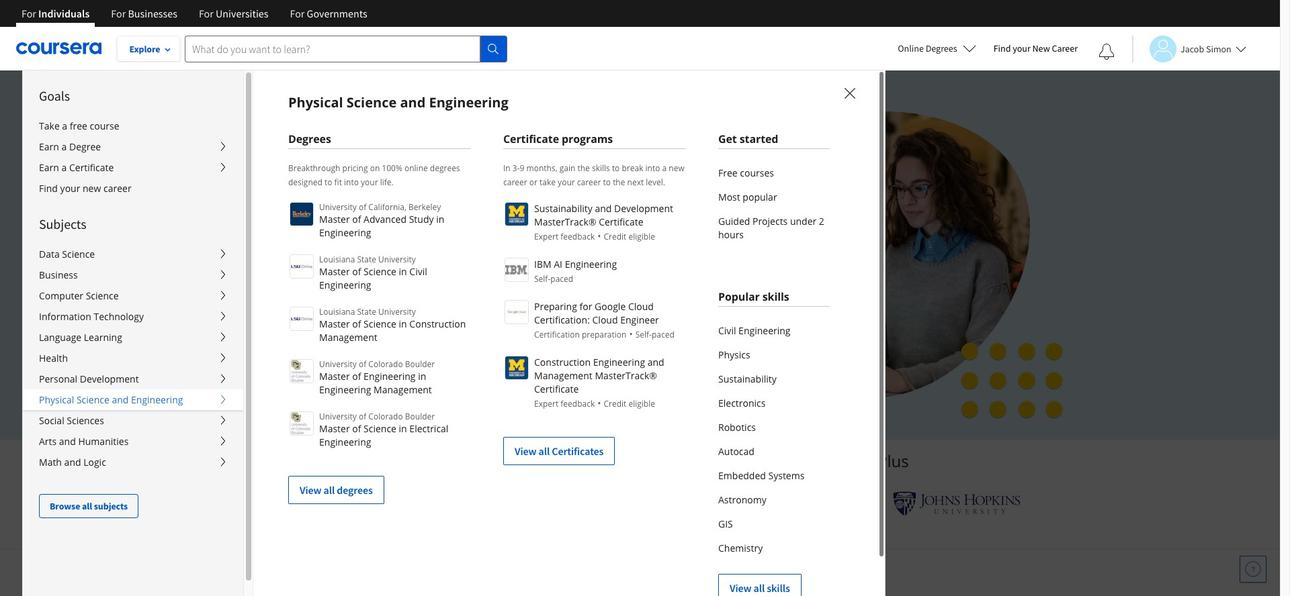 Task type: vqa. For each thing, say whether or not it's contained in the screenshot.


Task type: describe. For each thing, give the bounding box(es) containing it.
degrees inside breakthrough pricing on 100% online degrees designed to fit into your life.
[[430, 163, 460, 174]]

development inside sustainability and development mastertrack® certificate expert feedback • credit eligible
[[614, 202, 674, 215]]

universities
[[216, 7, 269, 20]]

earn for earn a degree
[[39, 140, 59, 153]]

johns hopkins university image
[[893, 492, 1021, 517]]

guided projects under 2 hours
[[719, 215, 825, 241]]

physical science and engineering inside menu item
[[288, 93, 509, 112]]

on inside breakthrough pricing on 100% online degrees designed to fit into your life.
[[370, 163, 380, 174]]

for for businesses
[[111, 7, 126, 20]]

louisiana state university master of science in civil engineering
[[319, 254, 427, 292]]

into for certificate programs
[[646, 163, 660, 174]]

new
[[1033, 42, 1050, 54]]

back
[[404, 364, 426, 377]]

1 horizontal spatial day
[[349, 364, 366, 377]]

feedback inside construction engineering and management mastertrack® certificate expert feedback • credit eligible
[[561, 399, 595, 410]]

degrees inside dropdown button
[[926, 42, 958, 54]]

free courses link
[[719, 161, 830, 186]]

a for degree
[[62, 140, 67, 153]]

earn a degree button
[[23, 136, 243, 157]]

money-
[[368, 364, 404, 377]]

computer
[[39, 290, 83, 302]]

study
[[409, 213, 434, 226]]

view for view all skills
[[730, 582, 752, 596]]

and down personal development dropdown button
[[112, 394, 129, 407]]

astronomy
[[719, 494, 767, 507]]

physics link
[[719, 344, 830, 368]]

information technology
[[39, 311, 144, 323]]

information
[[39, 311, 91, 323]]

banner navigation
[[11, 0, 378, 37]]

browse all subjects
[[50, 501, 128, 513]]

to inside unlimited access to 7,000+ world-class courses, hands-on projects, and job-ready certificate programs—all included in your subscription
[[370, 188, 384, 209]]

or inside in 3-9 months, gain the skills to break into a new career or take your career to the next level.
[[530, 177, 538, 188]]

trial
[[348, 332, 369, 346]]

coursera plus image
[[250, 126, 455, 146]]

leading
[[500, 450, 555, 473]]

degrees inside 'list'
[[337, 484, 373, 497]]

100%
[[382, 163, 403, 174]]

a inside in 3-9 months, gain the skills to break into a new career or take your career to the next level.
[[663, 163, 667, 174]]

9
[[520, 163, 525, 174]]

earn for earn a certificate
[[39, 161, 59, 174]]

louisiana state university master of science in construction management
[[319, 307, 466, 344]]

engineering inside physical science and engineering dropdown button
[[131, 394, 183, 407]]

certification
[[534, 329, 580, 341]]

programs—all
[[485, 212, 582, 232]]

engineering inside ibm ai engineering self-paced
[[565, 258, 617, 271]]

physical science and engineering group
[[22, 70, 1291, 597]]

robotics
[[719, 421, 756, 434]]

online degrees button
[[888, 34, 987, 63]]

credit inside sustainability and development mastertrack® certificate expert feedback • credit eligible
[[604, 231, 627, 243]]

view for view all certificates
[[515, 445, 537, 458]]

engineering inside louisiana state university master of science in civil engineering
[[319, 279, 371, 292]]

expert inside construction engineering and management mastertrack® certificate expert feedback • credit eligible
[[534, 399, 559, 410]]

and inside dropdown button
[[59, 436, 76, 448]]

university of colorado boulder logo image for master of science in electrical engineering
[[290, 412, 314, 436]]

started
[[740, 132, 779, 147]]

view all certificates
[[515, 445, 604, 458]]

science up business
[[62, 248, 95, 261]]

find for find your new career
[[39, 182, 58, 195]]

0 horizontal spatial or
[[250, 364, 263, 377]]

new inside find your new career link
[[83, 182, 101, 195]]

master inside louisiana state university master of science in construction management
[[319, 318, 350, 331]]

sustainability for sustainability
[[719, 373, 777, 386]]

most
[[719, 191, 741, 204]]

next
[[628, 177, 644, 188]]

google
[[595, 300, 626, 313]]

and inside unlimited access to 7,000+ world-class courses, hands-on projects, and job-ready certificate programs—all included in your subscription
[[313, 212, 340, 232]]

1 horizontal spatial with
[[769, 450, 801, 473]]

physical inside dropdown button
[[39, 394, 74, 407]]

find your new career link
[[987, 40, 1085, 57]]

development inside dropdown button
[[80, 373, 139, 386]]

take
[[39, 120, 60, 132]]

language
[[39, 331, 81, 344]]

personal development button
[[23, 369, 243, 390]]

state for management
[[357, 307, 376, 318]]

get started list
[[719, 161, 830, 247]]

popular
[[743, 191, 777, 204]]

• inside construction engineering and management mastertrack® certificate expert feedback • credit eligible
[[598, 397, 601, 410]]

jacob simon button
[[1133, 35, 1247, 62]]

individuals
[[38, 7, 90, 20]]

physical science and engineering inside dropdown button
[[39, 394, 183, 407]]

civil engineering link
[[719, 319, 830, 344]]

sciences
[[67, 415, 104, 428]]

explore menu element
[[23, 71, 243, 519]]

feedback inside sustainability and development mastertrack® certificate expert feedback • credit eligible
[[561, 231, 595, 243]]

course
[[90, 120, 119, 132]]

university of california, berkeley master of advanced study in engineering
[[319, 202, 445, 239]]

free inside get started list
[[719, 167, 738, 179]]

and inside sustainability and development mastertrack® certificate expert feedback • credit eligible
[[595, 202, 612, 215]]

engineering inside "civil engineering" link
[[739, 325, 791, 337]]

advanced
[[364, 213, 407, 226]]

all for skills
[[754, 582, 765, 596]]

physical inside menu item
[[288, 93, 343, 112]]

eligible inside sustainability and development mastertrack® certificate expert feedback • credit eligible
[[629, 231, 655, 243]]

businesses
[[128, 7, 177, 20]]

a for free
[[62, 120, 67, 132]]

information technology button
[[23, 307, 243, 327]]

in inside university of colorado boulder master of engineering in engineering management
[[418, 370, 426, 383]]

degrees inside the physical science and engineering menu item
[[288, 132, 331, 147]]

mastertrack® inside sustainability and development mastertrack® certificate expert feedback • credit eligible
[[534, 216, 597, 229]]

university inside louisiana state university master of science in construction management
[[378, 307, 416, 318]]

certificates
[[552, 445, 604, 458]]

your inside find your new career link
[[60, 182, 80, 195]]

sustainability link
[[719, 368, 830, 392]]

certificate inside construction engineering and management mastertrack® certificate expert feedback • credit eligible
[[534, 383, 579, 396]]

boulder for science
[[405, 411, 435, 423]]

embedded
[[719, 470, 766, 483]]

ibm
[[534, 258, 552, 271]]

courses,
[[519, 188, 576, 209]]

simon
[[1207, 43, 1232, 55]]

to up hands-
[[603, 177, 611, 188]]

What do you want to learn? text field
[[185, 35, 481, 62]]

for for universities
[[199, 7, 214, 20]]

university for science
[[319, 411, 357, 423]]

for for individuals
[[22, 7, 36, 20]]

show notifications image
[[1099, 44, 1115, 60]]

get started
[[719, 132, 779, 147]]

math and logic button
[[23, 452, 243, 473]]

and left 'companies'
[[649, 450, 678, 473]]

data
[[39, 248, 60, 261]]

engineering inside construction engineering and management mastertrack® certificate expert feedback • credit eligible
[[593, 356, 645, 369]]

data science
[[39, 248, 95, 261]]

partnername logo image for ibm
[[505, 258, 529, 282]]

boulder for engineering
[[405, 359, 435, 370]]

to left break
[[612, 163, 620, 174]]

subjects
[[94, 501, 128, 513]]

explore
[[129, 43, 160, 55]]

mastertrack® inside construction engineering and management mastertrack® certificate expert feedback • credit eligible
[[595, 370, 657, 382]]

into for degrees
[[344, 177, 359, 188]]

ibm ai engineering self-paced
[[534, 258, 617, 285]]

in inside unlimited access to 7,000+ world-class courses, hands-on projects, and job-ready certificate programs—all included in your subscription
[[649, 212, 662, 232]]

and up online on the left of the page
[[400, 93, 426, 112]]

health
[[39, 352, 68, 365]]

preparing
[[534, 300, 577, 313]]

chemistry link
[[719, 537, 830, 561]]

colorado for science
[[369, 411, 403, 423]]

civil inside louisiana state university master of science in civil engineering
[[410, 266, 427, 278]]

engineering inside university of colorado boulder master of science in electrical engineering
[[319, 436, 371, 449]]

view all degrees link
[[288, 477, 384, 505]]

university for engineering
[[319, 359, 357, 370]]

to inside breakthrough pricing on 100% online degrees designed to fit into your life.
[[325, 177, 332, 188]]

sustainability for sustainability and development mastertrack® certificate expert feedback • credit eligible
[[534, 202, 593, 215]]

university for advanced
[[319, 202, 357, 213]]

self- inside ibm ai engineering self-paced
[[534, 274, 551, 285]]

gis
[[719, 518, 733, 531]]

included
[[586, 212, 645, 232]]

months,
[[527, 163, 558, 174]]

view all skills
[[730, 582, 790, 596]]

social sciences button
[[23, 411, 243, 432]]

for businesses
[[111, 7, 177, 20]]

• inside "preparing for google cloud certification: cloud engineer certification preparation • self-paced"
[[629, 328, 633, 341]]

management inside construction engineering and management mastertrack® certificate expert feedback • credit eligible
[[534, 370, 593, 382]]

of inside louisiana state university master of science in civil engineering
[[352, 266, 361, 278]]

partnername logo image for sustainability
[[505, 202, 529, 227]]

engineer
[[621, 314, 659, 327]]

social
[[39, 415, 64, 428]]

certificate inside sustainability and development mastertrack® certificate expert feedback • credit eligible
[[599, 216, 644, 229]]

construction inside construction engineering and management mastertrack® certificate expert feedback • credit eligible
[[534, 356, 591, 369]]

coursera
[[805, 450, 874, 473]]

2 horizontal spatial career
[[577, 177, 601, 188]]

in inside louisiana state university master of science in civil engineering
[[399, 266, 407, 278]]

cancel
[[307, 301, 337, 314]]

skills inside list
[[767, 582, 790, 596]]

paced inside ibm ai engineering self-paced
[[551, 274, 573, 285]]

0 vertical spatial with
[[312, 364, 333, 377]]

certificate
[[413, 212, 481, 232]]

credit inside construction engineering and management mastertrack® certificate expert feedback • credit eligible
[[604, 399, 627, 410]]

civil engineering
[[719, 325, 791, 337]]

louisiana for master of science in civil engineering
[[319, 254, 355, 266]]

language learning
[[39, 331, 122, 344]]

engineering inside "university of california, berkeley master of advanced study in engineering"
[[319, 227, 371, 239]]

start
[[272, 332, 295, 346]]

1 vertical spatial skills
[[763, 290, 790, 305]]

earn a degree
[[39, 140, 101, 153]]

and inside construction engineering and management mastertrack® certificate expert feedback • credit eligible
[[648, 356, 665, 369]]

find your new career
[[39, 182, 131, 195]]

help center image
[[1246, 562, 1262, 578]]

university of illinois at urbana-champaign image
[[260, 494, 365, 515]]

• inside sustainability and development mastertrack® certificate expert feedback • credit eligible
[[598, 230, 601, 243]]

for governments
[[290, 7, 367, 20]]

all for subjects
[[82, 501, 92, 513]]



Task type: locate. For each thing, give the bounding box(es) containing it.
0 horizontal spatial with
[[312, 364, 333, 377]]

/year with 14-day money-back guarantee
[[284, 364, 477, 377]]

view inside popular skills list
[[730, 582, 752, 596]]

2 vertical spatial skills
[[767, 582, 790, 596]]

credit up universities
[[604, 399, 627, 410]]

3 master from the top
[[319, 318, 350, 331]]

louisiana state university logo image for master of science in construction management
[[290, 307, 314, 331]]

1 earn from the top
[[39, 140, 59, 153]]

master down "subscription"
[[319, 266, 350, 278]]

close image
[[841, 84, 858, 102], [841, 84, 858, 102], [841, 84, 858, 102], [841, 84, 858, 102], [842, 85, 859, 102]]

all for certificates
[[539, 445, 550, 458]]

your inside breakthrough pricing on 100% online degrees designed to fit into your life.
[[361, 177, 378, 188]]

expert
[[534, 231, 559, 243], [534, 399, 559, 410]]

2 vertical spatial view
[[730, 582, 752, 596]]

earn inside dropdown button
[[39, 140, 59, 153]]

new inside in 3-9 months, gain the skills to break into a new career or take your career to the next level.
[[669, 163, 685, 174]]

eligible inside construction engineering and management mastertrack® certificate expert feedback • credit eligible
[[629, 399, 655, 410]]

1 horizontal spatial paced
[[652, 329, 675, 341]]

university of colorado boulder logo image down /year
[[290, 412, 314, 436]]

programs
[[562, 132, 613, 147]]

university down 14-
[[319, 411, 357, 423]]

from
[[418, 450, 455, 473]]

1 vertical spatial mastertrack®
[[595, 370, 657, 382]]

state for engineering
[[357, 254, 376, 266]]

colorado inside university of colorado boulder master of engineering in engineering management
[[369, 359, 403, 370]]

1 vertical spatial into
[[344, 177, 359, 188]]

boulder inside university of colorado boulder master of engineering in engineering management
[[405, 359, 435, 370]]

your
[[1013, 42, 1031, 54], [361, 177, 378, 188], [558, 177, 575, 188], [60, 182, 80, 195], [250, 236, 282, 256]]

2 eligible from the top
[[629, 399, 655, 410]]

1 vertical spatial management
[[534, 370, 593, 382]]

take a free course link
[[23, 116, 243, 136]]

1 vertical spatial the
[[613, 177, 625, 188]]

and right the arts
[[59, 436, 76, 448]]

embedded systems link
[[719, 465, 830, 489]]

• down hands-
[[598, 230, 601, 243]]

4 master from the top
[[319, 370, 350, 383]]

2 credit from the top
[[604, 399, 627, 410]]

1 horizontal spatial development
[[614, 202, 674, 215]]

into inside in 3-9 months, gain the skills to break into a new career or take your career to the next level.
[[646, 163, 660, 174]]

1 horizontal spatial find
[[994, 42, 1011, 54]]

0 vertical spatial degrees
[[926, 42, 958, 54]]

earn a certificate
[[39, 161, 114, 174]]

0 vertical spatial louisiana
[[319, 254, 355, 266]]

boulder inside university of colorado boulder master of science in electrical engineering
[[405, 411, 435, 423]]

popular
[[719, 290, 760, 305]]

expert up view all certificates link
[[534, 399, 559, 410]]

designed
[[288, 177, 323, 188]]

popular skills list
[[719, 319, 830, 597]]

credit down hands-
[[604, 231, 627, 243]]

physical science and engineering button
[[23, 390, 243, 411]]

0 horizontal spatial new
[[83, 182, 101, 195]]

autocad link
[[719, 440, 830, 465]]

civil up physics
[[719, 325, 736, 337]]

physical
[[288, 93, 343, 112], [39, 394, 74, 407]]

1 vertical spatial louisiana
[[319, 307, 355, 318]]

0 vertical spatial view
[[515, 445, 537, 458]]

a left degree
[[62, 140, 67, 153]]

louisiana for master of science in construction management
[[319, 307, 355, 318]]

1 vertical spatial day
[[349, 364, 366, 377]]

career down 3-
[[503, 177, 527, 188]]

science up coursera plus "image" at the left of the page
[[347, 93, 397, 112]]

0 horizontal spatial degrees
[[337, 484, 373, 497]]

1 vertical spatial new
[[83, 182, 101, 195]]

degrees right "online"
[[926, 42, 958, 54]]

expert up ibm
[[534, 231, 559, 243]]

sustainability inside 'link'
[[719, 373, 777, 386]]

the left the next
[[613, 177, 625, 188]]

1 university of colorado boulder logo image from the top
[[290, 360, 314, 384]]

close image
[[841, 84, 858, 102], [841, 84, 858, 102], [841, 84, 858, 102], [841, 84, 858, 102], [841, 84, 858, 102]]

1 state from the top
[[357, 254, 376, 266]]

0 vertical spatial new
[[669, 163, 685, 174]]

eligible down the next
[[629, 231, 655, 243]]

free left trial
[[326, 332, 346, 346]]

physics
[[719, 349, 751, 362]]

master for master of advanced study in engineering
[[319, 213, 350, 226]]

0 horizontal spatial sustainability
[[534, 202, 593, 215]]

0 horizontal spatial degrees
[[288, 132, 331, 147]]

0 vertical spatial or
[[530, 177, 538, 188]]

mastertrack® down courses,
[[534, 216, 597, 229]]

level.
[[646, 177, 666, 188]]

online
[[405, 163, 428, 174]]

your left life.
[[361, 177, 378, 188]]

0 horizontal spatial free
[[326, 332, 346, 346]]

1 vertical spatial expert
[[534, 399, 559, 410]]

degrees right online on the left of the page
[[430, 163, 460, 174]]

1 vertical spatial state
[[357, 307, 376, 318]]

view all certificates link
[[503, 438, 615, 466]]

275+
[[459, 450, 496, 473]]

1 horizontal spatial cloud
[[628, 300, 654, 313]]

0 vertical spatial the
[[578, 163, 590, 174]]

the right gain at top
[[578, 163, 590, 174]]

0 horizontal spatial physical
[[39, 394, 74, 407]]

a up level.
[[663, 163, 667, 174]]

physical science and engineering up coursera plus "image" at the left of the page
[[288, 93, 509, 112]]

preparing for google cloud certification: cloud engineer certification preparation • self-paced
[[534, 300, 675, 341]]

1 vertical spatial physical
[[39, 394, 74, 407]]

most popular link
[[719, 186, 830, 210]]

hands-
[[580, 188, 627, 209]]

science up information technology
[[86, 290, 119, 302]]

1 eligible from the top
[[629, 231, 655, 243]]

louisiana state university logo image up 7-
[[290, 307, 314, 331]]

in inside "university of california, berkeley master of advanced study in engineering"
[[436, 213, 445, 226]]

management inside university of colorado boulder master of engineering in engineering management
[[374, 384, 432, 397]]

sustainability
[[534, 202, 593, 215], [719, 373, 777, 386]]

1 vertical spatial civil
[[719, 325, 736, 337]]

earn a certificate button
[[23, 157, 243, 178]]

free
[[70, 120, 87, 132]]

0 vertical spatial day
[[306, 332, 324, 346]]

goals
[[39, 87, 70, 104]]

0 vertical spatial management
[[319, 331, 378, 344]]

1 expert from the top
[[534, 231, 559, 243]]

new down earn a certificate
[[83, 182, 101, 195]]

into right fit
[[344, 177, 359, 188]]

free up most
[[719, 167, 738, 179]]

university down fit
[[319, 202, 357, 213]]

2
[[819, 215, 825, 228]]

master for master of science in electrical engineering
[[319, 423, 350, 436]]

0 vertical spatial louisiana state university logo image
[[290, 255, 314, 279]]

colorado
[[369, 359, 403, 370], [369, 411, 403, 423]]

1 vertical spatial construction
[[534, 356, 591, 369]]

university inside louisiana state university master of science in civil engineering
[[378, 254, 416, 266]]

1 horizontal spatial sustainability
[[719, 373, 777, 386]]

into inside breakthrough pricing on 100% online degrees designed to fit into your life.
[[344, 177, 359, 188]]

anytime
[[340, 301, 379, 314]]

find for find your new career
[[994, 42, 1011, 54]]

feedback up certificates
[[561, 399, 595, 410]]

university down louisiana state university master of science in civil engineering
[[378, 307, 416, 318]]

management down certification
[[534, 370, 593, 382]]

all for degrees
[[324, 484, 335, 497]]

partnername logo image
[[505, 202, 529, 227], [505, 258, 529, 282], [505, 300, 529, 325], [505, 356, 529, 380]]

partnername logo image for preparing
[[505, 300, 529, 325]]

0 vertical spatial find
[[994, 42, 1011, 54]]

$59 /month, cancel anytime
[[250, 301, 379, 314]]

for left "governments"
[[290, 7, 305, 20]]

a
[[62, 120, 67, 132], [62, 140, 67, 153], [62, 161, 67, 174], [663, 163, 667, 174]]

2 colorado from the top
[[369, 411, 403, 423]]

new
[[669, 163, 685, 174], [83, 182, 101, 195]]

plus
[[878, 450, 909, 473]]

university of colorado boulder master of engineering in engineering management
[[319, 359, 435, 397]]

science inside university of colorado boulder master of science in electrical engineering
[[364, 423, 397, 436]]

1 horizontal spatial physical science and engineering
[[288, 93, 509, 112]]

7-
[[297, 332, 306, 346]]

science up anytime
[[364, 266, 397, 278]]

your inside find your new career link
[[1013, 42, 1031, 54]]

louisiana inside louisiana state university master of science in civil engineering
[[319, 254, 355, 266]]

1 horizontal spatial new
[[669, 163, 685, 174]]

in left electrical
[[399, 423, 407, 436]]

world-
[[438, 188, 482, 209]]

master inside university of colorado boulder master of science in electrical engineering
[[319, 423, 350, 436]]

certificate
[[503, 132, 559, 147], [69, 161, 114, 174], [599, 216, 644, 229], [534, 383, 579, 396]]

get
[[719, 132, 737, 147]]

state inside louisiana state university master of science in civil engineering
[[357, 254, 376, 266]]

1 horizontal spatial self-
[[636, 329, 652, 341]]

on left the 100%
[[370, 163, 380, 174]]

for left universities
[[199, 7, 214, 20]]

university of colorado boulder logo image for master of engineering in engineering management
[[290, 360, 314, 384]]

physical down the personal
[[39, 394, 74, 407]]

math and logic
[[39, 456, 106, 469]]

0 vertical spatial on
[[370, 163, 380, 174]]

all inside degrees 'list'
[[324, 484, 335, 497]]

day left money-
[[349, 364, 366, 377]]

2 earn from the top
[[39, 161, 59, 174]]

sustainability up the electronics
[[719, 373, 777, 386]]

to left fit
[[325, 177, 332, 188]]

0 vertical spatial sustainability
[[534, 202, 593, 215]]

paced inside "preparing for google cloud certification: cloud engineer certification preparation • self-paced"
[[652, 329, 675, 341]]

3 partnername logo image from the top
[[505, 300, 529, 325]]

1 vertical spatial on
[[627, 188, 645, 209]]

0 vertical spatial physical science and engineering
[[288, 93, 509, 112]]

feedback up ai
[[561, 231, 595, 243]]

1 vertical spatial view
[[300, 484, 322, 497]]

1 colorado from the top
[[369, 359, 403, 370]]

state up trial
[[357, 307, 376, 318]]

of
[[359, 202, 367, 213], [352, 213, 361, 226], [352, 266, 361, 278], [352, 318, 361, 331], [359, 359, 367, 370], [352, 370, 361, 383], [359, 411, 367, 423], [352, 423, 361, 436]]

master right /year
[[319, 370, 350, 383]]

free inside button
[[326, 332, 346, 346]]

3 for from the left
[[199, 7, 214, 20]]

master down access
[[319, 213, 350, 226]]

your down the projects,
[[250, 236, 282, 256]]

0 horizontal spatial view
[[300, 484, 322, 497]]

master inside university of colorado boulder master of engineering in engineering management
[[319, 370, 350, 383]]

electrical
[[410, 423, 449, 436]]

career inside explore menu element
[[104, 182, 131, 195]]

boulder right money-
[[405, 359, 435, 370]]

skills up "civil engineering" link at the bottom of the page
[[763, 290, 790, 305]]

logic
[[83, 456, 106, 469]]

0 vertical spatial skills
[[592, 163, 610, 174]]

1 vertical spatial eligible
[[629, 399, 655, 410]]

certificate programs list
[[503, 201, 686, 466]]

explore button
[[118, 37, 179, 61]]

eligible up 'learn from 275+ leading universities and companies with coursera plus' on the bottom of the page
[[629, 399, 655, 410]]

certificate inside popup button
[[69, 161, 114, 174]]

all inside popular skills list
[[754, 582, 765, 596]]

0 horizontal spatial into
[[344, 177, 359, 188]]

in down ready at the top left of the page
[[399, 266, 407, 278]]

2 state from the top
[[357, 307, 376, 318]]

mastertrack® down preparation
[[595, 370, 657, 382]]

physical science and engineering down personal development dropdown button
[[39, 394, 183, 407]]

a for certificate
[[62, 161, 67, 174]]

1 feedback from the top
[[561, 231, 595, 243]]

coursera image
[[16, 38, 102, 59]]

science inside louisiana state university master of science in construction management
[[364, 318, 397, 331]]

0 vertical spatial physical
[[288, 93, 343, 112]]

1 master from the top
[[319, 213, 350, 226]]

1 vertical spatial cloud
[[593, 314, 618, 327]]

0 horizontal spatial find
[[39, 182, 58, 195]]

1 vertical spatial or
[[250, 364, 263, 377]]

take a free course
[[39, 120, 119, 132]]

day inside button
[[306, 332, 324, 346]]

in inside university of colorado boulder master of science in electrical engineering
[[399, 423, 407, 436]]

the
[[578, 163, 590, 174], [613, 177, 625, 188]]

career up hands-
[[577, 177, 601, 188]]

1 horizontal spatial into
[[646, 163, 660, 174]]

1 horizontal spatial career
[[503, 177, 527, 188]]

feedback
[[561, 231, 595, 243], [561, 399, 595, 410]]

1 vertical spatial find
[[39, 182, 58, 195]]

universities
[[559, 450, 645, 473]]

management inside louisiana state university master of science in construction management
[[319, 331, 378, 344]]

construction engineering and management mastertrack® certificate expert feedback • credit eligible
[[534, 356, 665, 410]]

astronomy link
[[719, 489, 830, 513]]

1 vertical spatial degrees
[[288, 132, 331, 147]]

• down engineer
[[629, 328, 633, 341]]

skills
[[592, 163, 610, 174], [763, 290, 790, 305], [767, 582, 790, 596]]

your left new
[[1013, 42, 1031, 54]]

colorado inside university of colorado boulder master of science in electrical engineering
[[369, 411, 403, 423]]

find your new career
[[994, 42, 1078, 54]]

projects
[[753, 215, 788, 228]]

subjects
[[39, 216, 86, 233]]

skills up hands-
[[592, 163, 610, 174]]

0 vertical spatial expert
[[534, 231, 559, 243]]

1 horizontal spatial civil
[[719, 325, 736, 337]]

career down earn a certificate popup button
[[104, 182, 131, 195]]

university of colorado boulder logo image
[[290, 360, 314, 384], [290, 412, 314, 436]]

all inside button
[[82, 501, 92, 513]]

find inside explore menu element
[[39, 182, 58, 195]]

partnername logo image left ibm
[[505, 258, 529, 282]]

colorado left "back"
[[369, 359, 403, 370]]

construction up guarantee
[[410, 318, 466, 331]]

1 vertical spatial free
[[326, 332, 346, 346]]

louisiana inside louisiana state university master of science in construction management
[[319, 307, 355, 318]]

for for governments
[[290, 7, 305, 20]]

1 for from the left
[[22, 7, 36, 20]]

1 horizontal spatial free
[[719, 167, 738, 179]]

credit
[[604, 231, 627, 243], [604, 399, 627, 410]]

colorado for engineering
[[369, 359, 403, 370]]

guarantee
[[428, 364, 477, 377]]

management down "back"
[[374, 384, 432, 397]]

in inside louisiana state university master of science in construction management
[[399, 318, 407, 331]]

boulder
[[405, 359, 435, 370], [405, 411, 435, 423]]

university down ready at the top left of the page
[[378, 254, 416, 266]]

physical up coursera plus "image" at the left of the page
[[288, 93, 343, 112]]

view all skills link
[[719, 575, 802, 597]]

2 horizontal spatial view
[[730, 582, 752, 596]]

view for view all degrees
[[300, 484, 322, 497]]

0 horizontal spatial day
[[306, 332, 324, 346]]

view
[[515, 445, 537, 458], [300, 484, 322, 497], [730, 582, 752, 596]]

None search field
[[185, 35, 508, 62]]

humanities
[[78, 436, 129, 448]]

eligible
[[629, 231, 655, 243], [629, 399, 655, 410]]

self- inside "preparing for google cloud certification: cloud engineer certification preparation • self-paced"
[[636, 329, 652, 341]]

0 vertical spatial •
[[598, 230, 601, 243]]

earn inside popup button
[[39, 161, 59, 174]]

0 vertical spatial mastertrack®
[[534, 216, 597, 229]]

job-
[[343, 212, 370, 232]]

expert inside sustainability and development mastertrack® certificate expert feedback • credit eligible
[[534, 231, 559, 243]]

in left guarantee
[[418, 370, 426, 383]]

1 boulder from the top
[[405, 359, 435, 370]]

0 horizontal spatial civil
[[410, 266, 427, 278]]

health button
[[23, 348, 243, 369]]

a inside dropdown button
[[62, 140, 67, 153]]

5 master from the top
[[319, 423, 350, 436]]

engineering
[[429, 93, 509, 112], [319, 227, 371, 239], [565, 258, 617, 271], [319, 279, 371, 292], [739, 325, 791, 337], [593, 356, 645, 369], [364, 370, 416, 383], [319, 384, 371, 397], [131, 394, 183, 407], [319, 436, 371, 449]]

development
[[614, 202, 674, 215], [80, 373, 139, 386]]

0 vertical spatial state
[[357, 254, 376, 266]]

master down 14-
[[319, 423, 350, 436]]

your down earn a certificate
[[60, 182, 80, 195]]

partnername logo image down 3-
[[505, 202, 529, 227]]

1 louisiana from the top
[[319, 254, 355, 266]]

2 louisiana from the top
[[319, 307, 355, 318]]

certificate down certification
[[534, 383, 579, 396]]

1 partnername logo image from the top
[[505, 202, 529, 227]]

certificate up find your new career
[[69, 161, 114, 174]]

state inside louisiana state university master of science in construction management
[[357, 307, 376, 318]]

free
[[719, 167, 738, 179], [326, 332, 346, 346]]

berkeley
[[409, 202, 441, 213]]

1 louisiana state university logo image from the top
[[290, 255, 314, 279]]

find left new
[[994, 42, 1011, 54]]

1 vertical spatial physical science and engineering
[[39, 394, 183, 407]]

• up certificates
[[598, 397, 601, 410]]

0 vertical spatial feedback
[[561, 231, 595, 243]]

physical science and engineering
[[288, 93, 509, 112], [39, 394, 183, 407]]

degrees list
[[288, 201, 471, 505]]

university inside university of colorado boulder master of engineering in engineering management
[[319, 359, 357, 370]]

0 vertical spatial self-
[[534, 274, 551, 285]]

your down gain at top
[[558, 177, 575, 188]]

2 feedback from the top
[[561, 399, 595, 410]]

0 vertical spatial boulder
[[405, 359, 435, 370]]

master for master of engineering in engineering management
[[319, 370, 350, 383]]

sustainability and development mastertrack® certificate expert feedback • credit eligible
[[534, 202, 674, 243]]

0 horizontal spatial cloud
[[593, 314, 618, 327]]

2 vertical spatial management
[[374, 384, 432, 397]]

sas image
[[708, 494, 759, 515]]

1 vertical spatial credit
[[604, 399, 627, 410]]

colorado down university of colorado boulder master of engineering in engineering management
[[369, 411, 403, 423]]

louisiana state university logo image for master of science in civil engineering
[[290, 255, 314, 279]]

projects,
[[250, 212, 309, 232]]

0 horizontal spatial physical science and engineering
[[39, 394, 183, 407]]

arts
[[39, 436, 57, 448]]

2 for from the left
[[111, 7, 126, 20]]

1 credit from the top
[[604, 231, 627, 243]]

and down engineer
[[648, 356, 665, 369]]

partnername logo image for construction
[[505, 356, 529, 380]]

0 vertical spatial into
[[646, 163, 660, 174]]

science inside louisiana state university master of science in civil engineering
[[364, 266, 397, 278]]

0 vertical spatial credit
[[604, 231, 627, 243]]

2 master from the top
[[319, 266, 350, 278]]

your inside unlimited access to 7,000+ world-class courses, hands-on projects, and job-ready certificate programs—all included in your subscription
[[250, 236, 282, 256]]

civil inside popular skills list
[[719, 325, 736, 337]]

1 vertical spatial •
[[629, 328, 633, 341]]

0 horizontal spatial paced
[[551, 274, 573, 285]]

degrees up breakthrough
[[288, 132, 331, 147]]

0 vertical spatial construction
[[410, 318, 466, 331]]

construction inside louisiana state university master of science in construction management
[[410, 318, 466, 331]]

and left logic
[[64, 456, 81, 469]]

day down $59 /month, cancel anytime
[[306, 332, 324, 346]]

university of california, berkeley logo image
[[290, 202, 314, 227]]

certificate up 9
[[503, 132, 559, 147]]

development down the next
[[614, 202, 674, 215]]

0 horizontal spatial construction
[[410, 318, 466, 331]]

learning
[[84, 331, 122, 344]]

degree
[[69, 140, 101, 153]]

master inside louisiana state university master of science in civil engineering
[[319, 266, 350, 278]]

0 vertical spatial free
[[719, 167, 738, 179]]

0 vertical spatial university of colorado boulder logo image
[[290, 360, 314, 384]]

all inside certificate programs list
[[539, 445, 550, 458]]

louisiana state university logo image
[[290, 255, 314, 279], [290, 307, 314, 331]]

under
[[790, 215, 817, 228]]

a left free on the left of the page
[[62, 120, 67, 132]]

view inside degrees 'list'
[[300, 484, 322, 497]]

master up start 7-day free trial
[[319, 318, 350, 331]]

1 vertical spatial degrees
[[337, 484, 373, 497]]

0 vertical spatial civil
[[410, 266, 427, 278]]

boulder down "back"
[[405, 411, 435, 423]]

in 3-9 months, gain the skills to break into a new career or take your career to the next level.
[[503, 163, 685, 188]]

skills down chemistry link at bottom
[[767, 582, 790, 596]]

1 horizontal spatial construction
[[534, 356, 591, 369]]

day
[[306, 332, 324, 346], [349, 364, 366, 377]]

break
[[622, 163, 644, 174]]

in
[[503, 163, 511, 174]]

paced down engineer
[[652, 329, 675, 341]]

master inside "university of california, berkeley master of advanced study in engineering"
[[319, 213, 350, 226]]

and up "subscription"
[[313, 212, 340, 232]]

1 horizontal spatial or
[[530, 177, 538, 188]]

social sciences
[[39, 415, 104, 428]]

skills inside in 3-9 months, gain the skills to break into a new career or take your career to the next level.
[[592, 163, 610, 174]]

2 louisiana state university logo image from the top
[[290, 307, 314, 331]]

companies
[[682, 450, 764, 473]]

1 horizontal spatial the
[[613, 177, 625, 188]]

to down life.
[[370, 188, 384, 209]]

degrees down learn
[[337, 484, 373, 497]]

technology
[[94, 311, 144, 323]]

1 vertical spatial louisiana state university logo image
[[290, 307, 314, 331]]

self- down engineer
[[636, 329, 652, 341]]

development down health popup button
[[80, 373, 139, 386]]

on inside unlimited access to 7,000+ world-class courses, hands-on projects, and job-ready certificate programs—all included in your subscription
[[627, 188, 645, 209]]

0 vertical spatial colorado
[[369, 359, 403, 370]]

4 partnername logo image from the top
[[505, 356, 529, 380]]

university inside "university of california, berkeley master of advanced study in engineering"
[[319, 202, 357, 213]]

1 vertical spatial university of colorado boulder logo image
[[290, 412, 314, 436]]

university inside university of colorado boulder master of science in electrical engineering
[[319, 411, 357, 423]]

personal
[[39, 373, 77, 386]]

science down personal development
[[77, 394, 109, 407]]

physical science and engineering menu item
[[253, 70, 1291, 597]]

1 vertical spatial with
[[769, 450, 801, 473]]

of inside louisiana state university master of science in construction management
[[352, 318, 361, 331]]

fit
[[334, 177, 342, 188]]

0 vertical spatial development
[[614, 202, 674, 215]]

0 vertical spatial cloud
[[628, 300, 654, 313]]

in up "back"
[[399, 318, 407, 331]]

robotics link
[[719, 416, 830, 440]]

2 expert from the top
[[534, 399, 559, 410]]

university of colorado boulder logo image down 7-
[[290, 360, 314, 384]]

your inside in 3-9 months, gain the skills to break into a new career or take your career to the next level.
[[558, 177, 575, 188]]

louisiana down job-
[[319, 254, 355, 266]]

2 university of colorado boulder logo image from the top
[[290, 412, 314, 436]]

sustainability inside sustainability and development mastertrack® certificate expert feedback • credit eligible
[[534, 202, 593, 215]]

0 horizontal spatial the
[[578, 163, 590, 174]]

earn down "take" on the top of the page
[[39, 140, 59, 153]]

for left businesses in the left top of the page
[[111, 7, 126, 20]]

4 for from the left
[[290, 7, 305, 20]]

2 boulder from the top
[[405, 411, 435, 423]]

earn down earn a degree
[[39, 161, 59, 174]]

louisiana state university logo image up $59 /month, cancel anytime
[[290, 255, 314, 279]]

$59
[[250, 301, 267, 314]]

14-
[[335, 364, 349, 377]]

1 vertical spatial colorado
[[369, 411, 403, 423]]

2 partnername logo image from the top
[[505, 258, 529, 282]]



